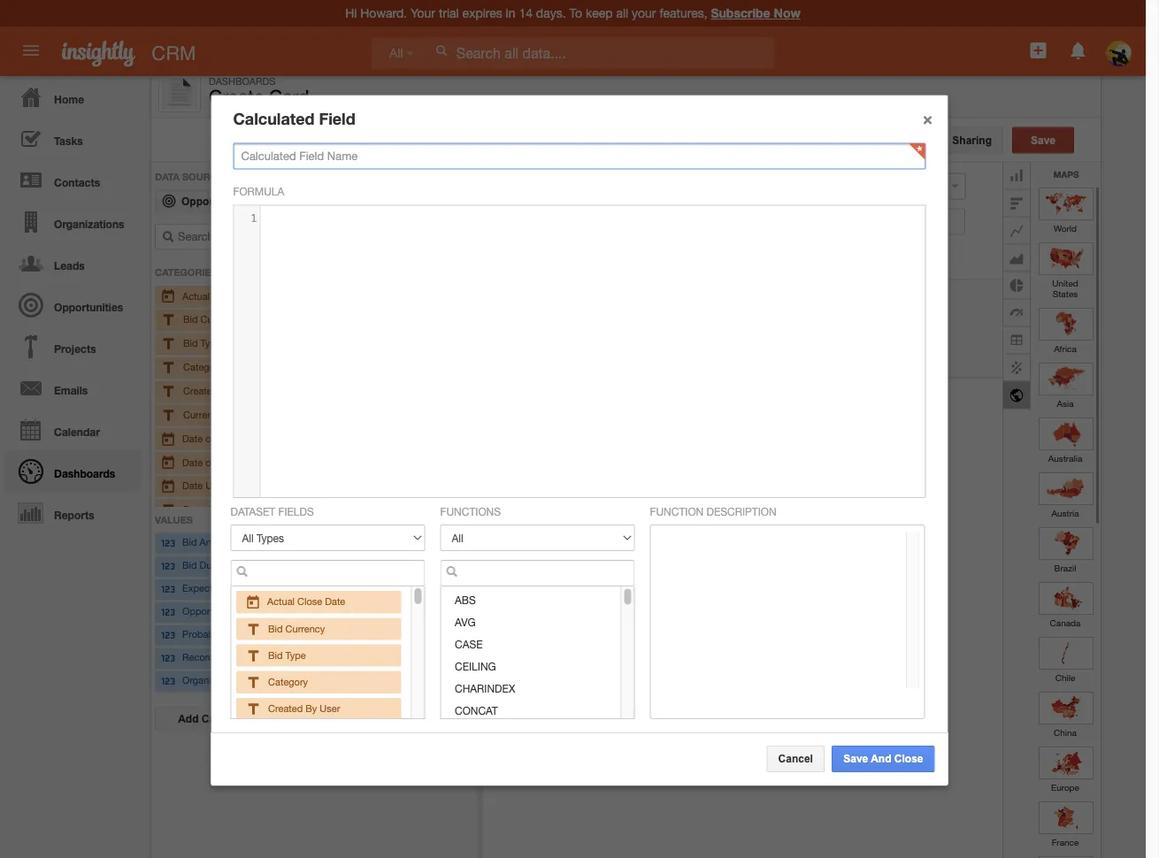Task type: describe. For each thing, give the bounding box(es) containing it.
save and close button
[[832, 746, 935, 773]]

save button
[[1013, 127, 1075, 154]]

function description
[[650, 506, 777, 518]]

organizations
[[54, 218, 124, 230]]

home link
[[4, 76, 142, 118]]

bid currency link for actual close date link for category link for bottom created by user link
[[245, 623, 325, 635]]

bid amount is not empty link
[[324, 201, 456, 218]]

amount for bid amount is not empty
[[364, 203, 398, 214]]

australia
[[1049, 453, 1083, 463]]

0 vertical spatial created
[[183, 385, 218, 397]]

close down "y"
[[297, 596, 322, 608]]

opportunities inside navigation
[[54, 301, 123, 313]]

probability of winning
[[182, 629, 279, 641]]

fields
[[278, 506, 314, 518]]

× button
[[914, 101, 942, 136]]

0 vertical spatial properties
[[356, 497, 418, 508]]

card image
[[162, 73, 197, 109]]

functions
[[440, 506, 501, 518]]

amount for bid amount
[[200, 537, 234, 549]]

sharing
[[953, 134, 992, 146]]

user for the topmost created by user link
[[235, 385, 255, 397]]

actual close date link for the topmost created by user link category link
[[160, 287, 287, 306]]

reports
[[54, 509, 94, 521]]

dashboards link
[[4, 451, 142, 492]]

home
[[54, 93, 84, 105]]

× dialog
[[210, 94, 952, 787]]

reset all chart properties link
[[321, 652, 433, 663]]

# number field
[[319, 377, 372, 396]]

calendar link
[[4, 409, 142, 451]]

winning
[[244, 629, 279, 641]]

date of last activity
[[182, 433, 270, 444]]

date of next activity link
[[160, 454, 287, 472]]

bid duration
[[182, 560, 237, 572]]

date updated
[[182, 480, 243, 491]]

projects link
[[4, 326, 142, 367]]

id inside 'link'
[[217, 652, 226, 664]]

bid currency for bottom created by user link
[[268, 623, 325, 635]]

close inside group
[[213, 290, 237, 301]]

description inside group
[[183, 503, 233, 515]]

record id
[[182, 652, 226, 664]]

date inside × dialog
[[325, 596, 345, 608]]

currency for the topmost created by user link
[[201, 314, 240, 325]]

vertical bar image
[[1004, 162, 1031, 189]]

0 vertical spatial created by user link
[[160, 382, 287, 401]]

subscribe
[[711, 6, 771, 20]]

state
[[218, 409, 241, 420]]

×
[[923, 108, 934, 129]]

chart properties
[[319, 497, 418, 508]]

category for the topmost created by user link category link
[[183, 361, 223, 373]]

expected
[[182, 583, 224, 595]]

calculated field
[[233, 110, 356, 129]]

dataset fields
[[231, 506, 314, 518]]

line image
[[1004, 216, 1031, 244]]

maps group
[[483, 162, 1108, 859]]

series colors
[[321, 628, 379, 639]]

france
[[1052, 837, 1080, 847]]

search image
[[236, 566, 248, 578]]

dashboards create card
[[209, 75, 309, 108]]

probability of winning link
[[160, 627, 287, 645]]

organization: record id
[[182, 675, 286, 687]]

concat
[[455, 705, 498, 717]]

of
[[231, 629, 242, 641]]

opportunity
[[182, 606, 234, 618]]

united
[[1053, 278, 1079, 288]]

notifications image
[[1068, 40, 1090, 61]]

0 vertical spatial chart
[[319, 497, 353, 508]]

date down search text box
[[240, 290, 261, 301]]

projects
[[54, 343, 96, 355]]

europe
[[1052, 782, 1080, 792]]

formula
[[233, 186, 284, 198]]

subscribe now
[[711, 6, 801, 20]]

abs
[[455, 594, 476, 607]]

add
[[178, 714, 199, 726]]

0 horizontal spatial field
[[258, 714, 283, 726]]

record id link
[[160, 650, 287, 668]]

data
[[155, 171, 180, 182]]

category link for the topmost created by user link
[[160, 359, 287, 377]]

date for date of last activity
[[182, 433, 203, 444]]

opportunity value
[[182, 606, 260, 618]]

of for next
[[206, 456, 214, 468]]

category for category link for bottom created by user link
[[268, 677, 308, 688]]

dashboards for dashboards create card
[[209, 75, 276, 87]]

0 vertical spatial opportunities link
[[155, 190, 306, 213]]

expected revenue link
[[160, 581, 287, 599]]

other image
[[1004, 354, 1031, 381]]

y
[[321, 584, 327, 596]]

expected revenue
[[182, 583, 265, 595]]

labels
[[351, 606, 379, 617]]

states
[[1053, 288, 1079, 298]]

bid duration link
[[160, 558, 287, 576]]

y axis
[[321, 584, 348, 596]]

activity for date of next activity
[[240, 456, 272, 468]]

card
[[269, 86, 309, 108]]

save and close
[[844, 754, 924, 766]]

leads
[[54, 259, 85, 272]]

source
[[182, 171, 224, 182]]

of for last
[[206, 433, 214, 444]]

duration
[[200, 560, 237, 572]]

1 horizontal spatial chart
[[362, 652, 386, 663]]

empty
[[427, 203, 454, 214]]

organization: record id link
[[160, 673, 287, 691]]

actual close date link for category link for bottom created by user link
[[245, 596, 345, 608]]

group containing opportunities
[[151, 162, 477, 859]]

values
[[155, 514, 193, 526]]

reset all chart properties
[[321, 652, 433, 663]]

cancel
[[779, 754, 814, 766]]

united states
[[1053, 278, 1079, 298]]

reset
[[321, 652, 346, 663]]

grid
[[321, 519, 339, 531]]

not
[[410, 203, 424, 214]]

opportunities inside group
[[181, 195, 251, 207]]

date for date of next activity
[[182, 456, 203, 468]]

calendar
[[54, 426, 100, 438]]

tasks
[[54, 135, 83, 147]]

1 horizontal spatial record
[[243, 675, 274, 687]]

emails link
[[4, 367, 142, 409]]

type for category link for bottom created by user link
[[285, 650, 306, 661]]

series for series labels
[[321, 606, 348, 617]]

Search all data.... text field
[[426, 37, 774, 69]]

Enter Chart Title (Required) text field
[[501, 173, 810, 200]]

Calculated Field Name text field
[[233, 143, 926, 170]]

table image
[[1004, 326, 1031, 354]]

by for bottom created by user link
[[305, 703, 317, 715]]

cancel button
[[767, 746, 825, 773]]

actual for the topmost created by user link category link's actual close date link
[[182, 290, 210, 301]]



Task type: vqa. For each thing, say whether or not it's contained in the screenshot.
the leftmost Actual
yes



Task type: locate. For each thing, give the bounding box(es) containing it.
0 horizontal spatial actual
[[182, 290, 210, 301]]

category link for bottom created by user link
[[245, 677, 308, 688]]

record
[[182, 652, 214, 664], [243, 675, 274, 687]]

maps
[[1054, 169, 1080, 179]]

0 horizontal spatial created
[[183, 385, 218, 397]]

category inside × dialog
[[268, 677, 308, 688]]

description right the function
[[707, 506, 777, 518]]

last
[[217, 433, 235, 444]]

chart
[[319, 497, 353, 508], [362, 652, 386, 663]]

1 vertical spatial all
[[349, 652, 359, 663]]

created by user down reset
[[268, 703, 340, 715]]

bid type up 'current'
[[183, 337, 221, 349]]

value
[[237, 606, 260, 618]]

amount up duration
[[200, 537, 234, 549]]

all link
[[372, 38, 425, 69]]

chart up the grid
[[319, 497, 353, 508]]

1 vertical spatial of
[[206, 456, 214, 468]]

activity right last
[[238, 433, 270, 444]]

created by user
[[183, 385, 255, 397], [268, 703, 340, 715]]

0 vertical spatial field
[[319, 110, 356, 129]]

actual close date for the topmost created by user link
[[182, 290, 261, 301]]

axis
[[330, 584, 348, 596]]

0 vertical spatial actual
[[182, 290, 210, 301]]

actual close date
[[182, 290, 261, 301], [267, 596, 345, 608]]

record down record id 'link'
[[243, 675, 274, 687]]

bid currency link down value on the left of page
[[245, 623, 325, 635]]

actual close date for bottom created by user link
[[267, 596, 345, 608]]

category link
[[160, 359, 287, 377], [245, 677, 308, 688]]

None text field
[[440, 561, 635, 587]]

1 vertical spatial created by user link
[[245, 703, 340, 715]]

bid currency link down 'categories'
[[160, 311, 287, 329]]

now
[[774, 6, 801, 20]]

1 horizontal spatial actual close date
[[267, 596, 345, 608]]

currency down 'categories'
[[201, 314, 240, 325]]

0 vertical spatial record
[[182, 652, 214, 664]]

1 vertical spatial amount
[[200, 537, 234, 549]]

dashboards up reports link
[[54, 467, 115, 480]]

1 horizontal spatial by
[[305, 703, 317, 715]]

0 vertical spatial actual close date
[[182, 290, 261, 301]]

1 horizontal spatial opportunities link
[[155, 190, 306, 213]]

area image
[[1004, 244, 1031, 271]]

0 horizontal spatial category
[[183, 361, 223, 373]]

close
[[892, 134, 921, 146], [213, 290, 237, 301], [297, 596, 322, 608], [895, 754, 924, 766]]

bid currency inside group
[[183, 314, 240, 325]]

created by user inside × dialog
[[268, 703, 340, 715]]

data source
[[155, 171, 224, 182]]

bid type down winning
[[268, 650, 306, 661]]

0 horizontal spatial description
[[183, 503, 233, 515]]

bid amount
[[182, 537, 234, 549]]

0 horizontal spatial by
[[221, 385, 232, 397]]

0 horizontal spatial id
[[217, 652, 226, 664]]

bid type inside × dialog
[[268, 650, 306, 661]]

all inside group
[[349, 652, 359, 663]]

0 vertical spatial save
[[1031, 134, 1056, 146]]

Chart Description.... text field
[[501, 208, 966, 235]]

description
[[183, 503, 233, 515], [707, 506, 777, 518]]

Search text field
[[155, 224, 306, 250]]

sharing link
[[941, 127, 1004, 154]]

1 of from the top
[[206, 433, 214, 444]]

category inside group
[[183, 361, 223, 373]]

1 vertical spatial category
[[268, 677, 308, 688]]

series labels
[[321, 606, 379, 617]]

0 horizontal spatial opportunities link
[[4, 284, 142, 326]]

add calculated field
[[178, 714, 283, 726]]

1 vertical spatial activity
[[240, 456, 272, 468]]

by inside × dialog
[[305, 703, 317, 715]]

category up 'current'
[[183, 361, 223, 373]]

1 horizontal spatial opportunities
[[181, 195, 251, 207]]

group
[[151, 162, 477, 859]]

0 horizontal spatial dashboards
[[54, 467, 115, 480]]

opportunities down "source"
[[181, 195, 251, 207]]

ceiling
[[455, 661, 496, 673]]

navigation containing home
[[0, 76, 142, 534]]

1 horizontal spatial bid currency
[[268, 623, 325, 635]]

contacts
[[54, 176, 100, 189]]

1 vertical spatial bid type link
[[245, 650, 306, 661]]

created up 'current'
[[183, 385, 218, 397]]

1 horizontal spatial category
[[268, 677, 308, 688]]

save inside × dialog
[[844, 754, 869, 766]]

0 horizontal spatial chart
[[319, 497, 353, 508]]

save up maps
[[1031, 134, 1056, 146]]

id down winning
[[277, 675, 286, 687]]

actual close date down 'categories'
[[182, 290, 261, 301]]

date
[[240, 290, 261, 301], [182, 433, 203, 444], [182, 456, 203, 468], [182, 480, 203, 491], [325, 596, 345, 608]]

opportunity value link
[[160, 604, 287, 622]]

1 horizontal spatial actual
[[267, 596, 294, 608]]

calculated down card
[[233, 110, 315, 129]]

1 horizontal spatial currency
[[285, 623, 325, 635]]

case
[[455, 638, 483, 651]]

record inside 'link'
[[182, 652, 214, 664]]

1 vertical spatial save
[[844, 754, 869, 766]]

1 vertical spatial type
[[285, 650, 306, 661]]

created down organization: record id
[[268, 703, 302, 715]]

0 vertical spatial amount
[[364, 203, 398, 214]]

date for date updated
[[182, 480, 203, 491]]

0 horizontal spatial save
[[844, 754, 869, 766]]

type for the topmost created by user link category link
[[201, 337, 221, 349]]

1 horizontal spatial description
[[707, 506, 777, 518]]

bid type link inside × dialog
[[245, 650, 306, 661]]

activity right next at the bottom
[[240, 456, 272, 468]]

of left last
[[206, 433, 214, 444]]

chile
[[1056, 672, 1076, 683]]

0 vertical spatial activity
[[238, 433, 270, 444]]

0 horizontal spatial all
[[349, 652, 359, 663]]

series down 'y axis'
[[321, 606, 348, 617]]

all inside the all link
[[390, 46, 403, 60]]

dashboards
[[209, 75, 276, 87], [54, 467, 115, 480]]

is
[[401, 203, 408, 214]]

all
[[390, 46, 403, 60], [349, 652, 359, 663]]

0 horizontal spatial bid currency
[[183, 314, 240, 325]]

dashboards inside dashboards create card
[[209, 75, 276, 87]]

2 series from the top
[[321, 628, 348, 639]]

1 horizontal spatial created by user
[[268, 703, 340, 715]]

save for save
[[1031, 134, 1056, 146]]

1 vertical spatial opportunities
[[54, 301, 123, 313]]

pie & funnel image
[[1004, 271, 1031, 299]]

0 vertical spatial currency
[[201, 314, 240, 325]]

description down the date updated
[[183, 503, 233, 515]]

actual inside group
[[182, 290, 210, 301]]

category link down winning
[[245, 677, 308, 688]]

bid currency down 'categories'
[[183, 314, 240, 325]]

1 vertical spatial created by user
[[268, 703, 340, 715]]

1 vertical spatial chart
[[362, 652, 386, 663]]

calculated down organization: record id link
[[202, 714, 255, 726]]

calculated inside × dialog
[[233, 110, 315, 129]]

0 vertical spatial type
[[201, 337, 221, 349]]

user down reset
[[319, 703, 340, 715]]

1 horizontal spatial bid type
[[268, 650, 306, 661]]

by right add calculated field
[[305, 703, 317, 715]]

date updated link
[[160, 477, 287, 495]]

0 vertical spatial by
[[221, 385, 232, 397]]

next
[[217, 456, 237, 468]]

china
[[1054, 727, 1077, 737]]

field
[[319, 110, 356, 129], [258, 714, 283, 726]]

navigation
[[0, 76, 142, 534]]

bid currency
[[183, 314, 240, 325], [268, 623, 325, 635]]

0 vertical spatial opportunities
[[181, 195, 251, 207]]

bid type
[[183, 337, 221, 349], [268, 650, 306, 661]]

actual close date inside × dialog
[[267, 596, 345, 608]]

bid currency inside × dialog
[[268, 623, 325, 635]]

1 horizontal spatial all
[[390, 46, 403, 60]]

record down 'probability'
[[182, 652, 214, 664]]

bid type link down winning
[[245, 650, 306, 661]]

0 horizontal spatial type
[[201, 337, 221, 349]]

avg
[[455, 616, 476, 629]]

leads link
[[4, 243, 142, 284]]

world
[[1054, 223, 1077, 233]]

1 vertical spatial currency
[[285, 623, 325, 635]]

1 vertical spatial by
[[305, 703, 317, 715]]

amount
[[364, 203, 398, 214], [200, 537, 234, 549]]

currency up reset
[[285, 623, 325, 635]]

date down 'current'
[[182, 433, 203, 444]]

add calculated field link
[[155, 708, 306, 732]]

1 vertical spatial calculated
[[202, 714, 255, 726]]

contacts link
[[4, 159, 142, 201]]

austria
[[1052, 508, 1080, 518]]

actual right value on the left of page
[[267, 596, 294, 608]]

organizations link
[[4, 201, 142, 243]]

1 horizontal spatial save
[[1031, 134, 1056, 146]]

close inside button
[[892, 134, 921, 146]]

currency inside × dialog
[[285, 623, 325, 635]]

0 horizontal spatial record
[[182, 652, 214, 664]]

description inside × dialog
[[707, 506, 777, 518]]

1 vertical spatial actual
[[267, 596, 294, 608]]

dashboards inside navigation
[[54, 467, 115, 480]]

and
[[871, 754, 892, 766]]

0 vertical spatial id
[[217, 652, 226, 664]]

actual close date link
[[160, 287, 287, 306], [245, 596, 345, 608]]

type up current state
[[201, 337, 221, 349]]

opportunities link down leads
[[4, 284, 142, 326]]

colors
[[351, 628, 379, 639]]

save left and
[[844, 754, 869, 766]]

close left sharing
[[892, 134, 921, 146]]

0 horizontal spatial opportunities
[[54, 301, 123, 313]]

charindex
[[455, 683, 515, 695]]

close down 'categories'
[[213, 290, 237, 301]]

current
[[183, 409, 216, 420]]

categories
[[155, 266, 218, 278]]

1 horizontal spatial type
[[285, 650, 306, 661]]

1 horizontal spatial user
[[319, 703, 340, 715]]

None text field
[[231, 561, 425, 587]]

by up state
[[221, 385, 232, 397]]

search image
[[446, 566, 458, 578]]

id down probability of winning link
[[217, 652, 226, 664]]

created by user link
[[160, 382, 287, 401], [245, 703, 340, 715]]

0 vertical spatial category
[[183, 361, 223, 373]]

none text field inside × dialog
[[231, 561, 425, 587]]

0 vertical spatial actual close date link
[[160, 287, 287, 306]]

1 vertical spatial field
[[258, 714, 283, 726]]

0 vertical spatial dashboards
[[209, 75, 276, 87]]

bid amount link
[[160, 535, 287, 553]]

0 vertical spatial created by user
[[183, 385, 255, 397]]

bid currency link for the topmost created by user link category link's actual close date link
[[160, 311, 287, 329]]

1 horizontal spatial id
[[277, 675, 286, 687]]

1 vertical spatial actual close date link
[[245, 596, 345, 608]]

bid type link for the topmost created by user link category link
[[160, 335, 287, 353]]

type left reset
[[285, 650, 306, 661]]

0 vertical spatial bid type link
[[160, 335, 287, 353]]

actual inside × dialog
[[267, 596, 294, 608]]

0 vertical spatial bid type
[[183, 337, 221, 349]]

2 of from the top
[[206, 456, 214, 468]]

id
[[217, 652, 226, 664], [277, 675, 286, 687]]

opportunities up projects link
[[54, 301, 123, 313]]

created by user link down organization: record id
[[245, 703, 340, 715]]

1 vertical spatial id
[[277, 675, 286, 687]]

activity for date of last activity
[[238, 433, 270, 444]]

created by user link up state
[[160, 382, 287, 401]]

0 horizontal spatial currency
[[201, 314, 240, 325]]

opportunities link up search text box
[[155, 190, 306, 213]]

user inside group
[[235, 385, 255, 397]]

1 vertical spatial properties
[[389, 652, 433, 663]]

dashboards right card "icon" in the top of the page
[[209, 75, 276, 87]]

subscribe now link
[[711, 6, 801, 20]]

0 vertical spatial of
[[206, 433, 214, 444]]

0 vertical spatial bid currency
[[183, 314, 240, 325]]

0 horizontal spatial created by user
[[183, 385, 255, 397]]

date up the date updated
[[182, 456, 203, 468]]

actual for actual close date link for category link for bottom created by user link
[[267, 596, 294, 608]]

save for save and close
[[844, 754, 869, 766]]

created by user up current state
[[183, 385, 255, 397]]

africa
[[1055, 343, 1077, 353]]

currency for bottom created by user link
[[285, 623, 325, 635]]

created inside × dialog
[[268, 703, 302, 715]]

asia
[[1057, 398, 1074, 408]]

by for the topmost created by user link
[[221, 385, 232, 397]]

date down 'y axis'
[[325, 596, 345, 608]]

close right and
[[895, 754, 924, 766]]

0 vertical spatial bid currency link
[[160, 311, 287, 329]]

0 vertical spatial all
[[390, 46, 403, 60]]

dashboards for dashboards
[[54, 467, 115, 480]]

0 vertical spatial user
[[235, 385, 255, 397]]

create
[[209, 86, 264, 108]]

bid currency for the topmost created by user link
[[183, 314, 240, 325]]

category link up state
[[160, 359, 287, 377]]

gauges image
[[1004, 299, 1031, 326]]

bid type link up state
[[160, 335, 287, 353]]

date left updated
[[182, 480, 203, 491]]

created by user for bottom created by user link
[[268, 703, 340, 715]]

0 horizontal spatial user
[[235, 385, 255, 397]]

current state link
[[160, 406, 287, 425]]

user inside × dialog
[[319, 703, 340, 715]]

type inside group
[[201, 337, 221, 349]]

brazil
[[1055, 563, 1077, 573]]

canada
[[1051, 618, 1081, 628]]

created by user inside group
[[183, 385, 255, 397]]

1 vertical spatial series
[[321, 628, 348, 639]]

1 vertical spatial bid currency
[[268, 623, 325, 635]]

actual close date down "y"
[[267, 596, 345, 608]]

horizontal bar image
[[1004, 189, 1031, 216]]

series up reset
[[321, 628, 348, 639]]

0 horizontal spatial bid type
[[183, 337, 221, 349]]

actual close date link down "y"
[[245, 596, 345, 608]]

1 vertical spatial dashboards
[[54, 467, 115, 480]]

tasks link
[[4, 118, 142, 159]]

type inside × dialog
[[285, 650, 306, 661]]

1 horizontal spatial created
[[268, 703, 302, 715]]

date of next activity
[[182, 456, 272, 468]]

reports link
[[4, 492, 142, 534]]

field inside × dialog
[[319, 110, 356, 129]]

1 series from the top
[[321, 606, 348, 617]]

created by user for the topmost created by user link
[[183, 385, 255, 397]]

1 horizontal spatial dashboards
[[209, 75, 276, 87]]

amount left is at the left of page
[[364, 203, 398, 214]]

series for series colors
[[321, 628, 348, 639]]

1 vertical spatial actual close date
[[267, 596, 345, 608]]

of left next at the bottom
[[206, 456, 214, 468]]

bid currency up reset
[[268, 623, 325, 635]]

function
[[650, 506, 704, 518]]

actual down 'categories'
[[182, 290, 210, 301]]

1 horizontal spatial amount
[[364, 203, 398, 214]]

category down winning
[[268, 677, 308, 688]]

probability
[[182, 629, 229, 641]]

0 vertical spatial calculated
[[233, 110, 315, 129]]

bid type link for category link for bottom created by user link
[[245, 650, 306, 661]]

1 vertical spatial user
[[319, 703, 340, 715]]

bid currency link
[[160, 311, 287, 329], [245, 623, 325, 635]]

crm
[[152, 42, 196, 64]]

updated
[[206, 480, 243, 491]]

1 vertical spatial bid type
[[268, 650, 306, 661]]

type
[[201, 337, 221, 349], [285, 650, 306, 661]]

1 vertical spatial bid currency link
[[245, 623, 325, 635]]

actual close date link down 'categories'
[[160, 287, 287, 306]]

1 horizontal spatial field
[[319, 110, 356, 129]]

user for bottom created by user link
[[319, 703, 340, 715]]

1 vertical spatial created
[[268, 703, 302, 715]]

0 vertical spatial series
[[321, 606, 348, 617]]

chart down "colors"
[[362, 652, 386, 663]]

0 horizontal spatial actual close date
[[182, 290, 261, 301]]

user up state
[[235, 385, 255, 397]]

1 vertical spatial opportunities link
[[4, 284, 142, 326]]

close inside button
[[895, 754, 924, 766]]



